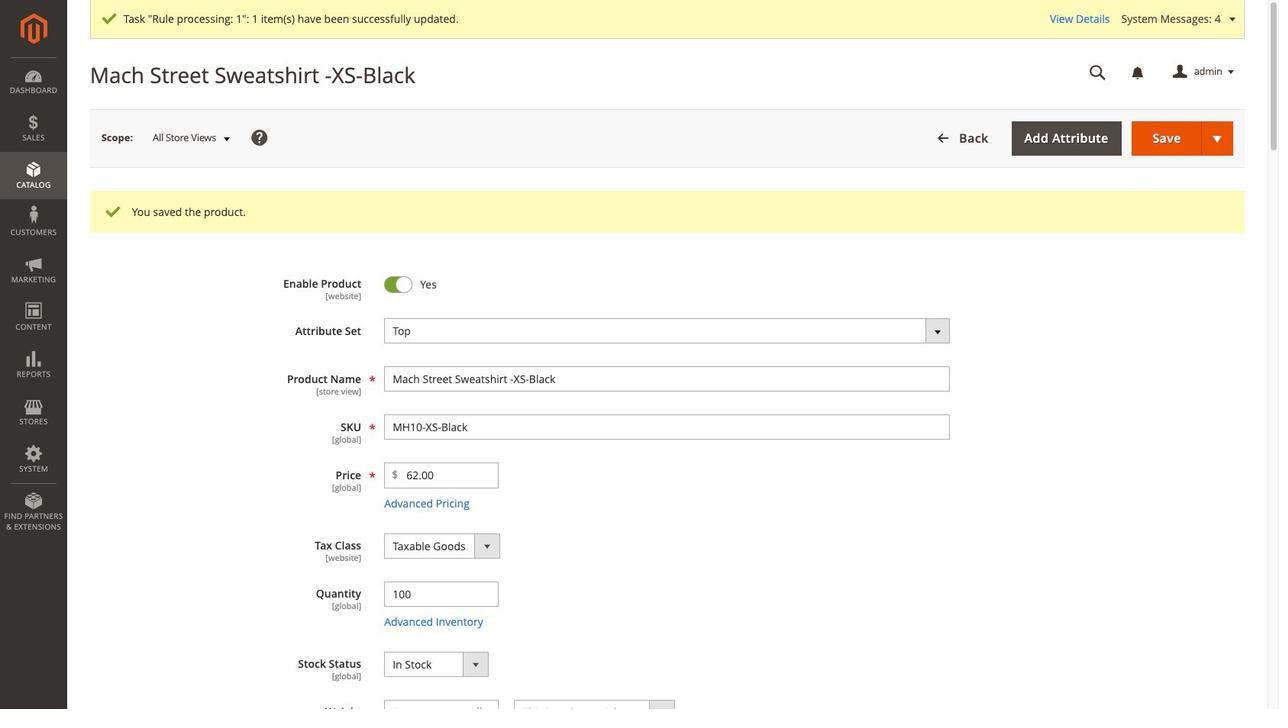 Task type: describe. For each thing, give the bounding box(es) containing it.
magento admin panel image
[[20, 13, 47, 44]]



Task type: locate. For each thing, give the bounding box(es) containing it.
menu bar
[[0, 57, 67, 540]]

None text field
[[384, 367, 950, 392], [384, 415, 950, 440], [384, 582, 499, 607], [384, 367, 950, 392], [384, 415, 950, 440], [384, 582, 499, 607]]

None text field
[[1079, 59, 1117, 86], [399, 464, 498, 488], [385, 701, 468, 709], [1079, 59, 1117, 86], [399, 464, 498, 488], [385, 701, 468, 709]]



